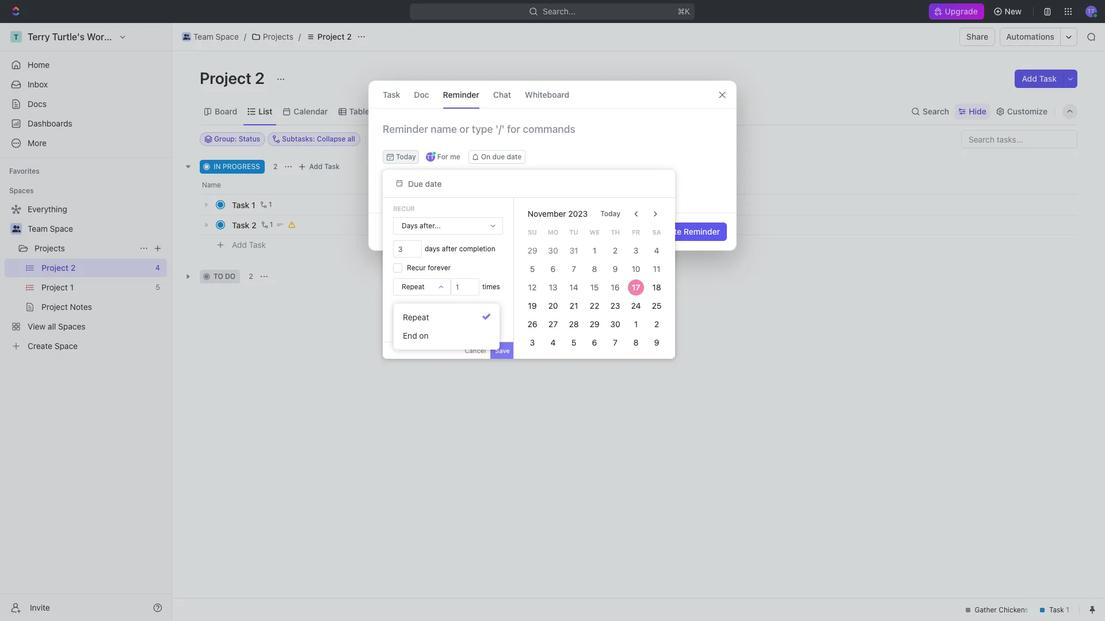Task type: describe. For each thing, give the bounding box(es) containing it.
upgrade
[[946, 6, 979, 16]]

1 / from the left
[[244, 32, 246, 41]]

2023
[[568, 209, 588, 219]]

team space inside sidebar navigation
[[28, 224, 73, 234]]

progress
[[223, 162, 260, 171]]

new button
[[989, 2, 1029, 21]]

task button
[[383, 81, 400, 108]]

invite
[[30, 603, 50, 613]]

reminder inside button
[[684, 227, 720, 237]]

november 2023
[[528, 209, 588, 219]]

hide
[[969, 106, 987, 116]]

search...
[[543, 6, 576, 16]]

create
[[656, 227, 682, 237]]

automations
[[1007, 32, 1055, 41]]

november
[[528, 209, 566, 219]]

⌘k
[[678, 6, 691, 16]]

tu
[[570, 228, 578, 236]]

0 horizontal spatial projects link
[[35, 240, 135, 258]]

upgrade link
[[929, 3, 984, 20]]

on
[[419, 331, 429, 341]]

calendar
[[294, 106, 328, 116]]

user group image
[[183, 34, 190, 40]]

whiteboard
[[525, 90, 570, 99]]

cancel
[[465, 347, 486, 355]]

2 horizontal spatial add task
[[1022, 74, 1057, 83]]

times
[[482, 283, 500, 291]]

today button
[[594, 205, 628, 223]]

customize
[[1007, 106, 1048, 116]]

to
[[214, 272, 223, 281]]

doc
[[414, 90, 429, 99]]

0 vertical spatial space
[[216, 32, 239, 41]]

board link
[[212, 103, 237, 119]]

Due date text field
[[408, 179, 504, 189]]

days after completion
[[425, 245, 496, 253]]

1 for task 1
[[269, 200, 272, 209]]

1 horizontal spatial team
[[193, 32, 214, 41]]

projects inside sidebar navigation
[[35, 244, 65, 253]]

team space link inside tree
[[28, 220, 165, 238]]

inbox link
[[5, 75, 167, 94]]

share button
[[960, 28, 996, 46]]

project 2 link
[[303, 30, 355, 44]]

customize button
[[993, 103, 1051, 119]]

today button
[[383, 150, 419, 164]]

list
[[259, 106, 272, 116]]

1 vertical spatial add
[[309, 162, 323, 171]]

days
[[425, 245, 440, 253]]

task 2
[[232, 220, 257, 230]]

tree inside sidebar navigation
[[5, 200, 167, 356]]

dashboards link
[[5, 115, 167, 133]]

chat button
[[493, 81, 511, 108]]

list link
[[256, 103, 272, 119]]

search
[[923, 106, 950, 116]]

do
[[225, 272, 236, 281]]

1 vertical spatial add task button
[[295, 160, 344, 174]]

2 / from the left
[[299, 32, 301, 41]]

table
[[349, 106, 370, 116]]

create reminder
[[656, 227, 720, 237]]

forever
[[428, 264, 451, 272]]

favorites button
[[5, 165, 44, 178]]

recur for recur
[[393, 205, 415, 212]]

1 button for 1
[[258, 199, 274, 211]]

0 vertical spatial team space link
[[179, 30, 242, 44]]

th
[[611, 228, 620, 236]]

repeat button
[[398, 309, 495, 327]]

hide button
[[955, 103, 990, 119]]

end
[[403, 331, 417, 341]]

team inside sidebar navigation
[[28, 224, 48, 234]]

sidebar navigation
[[0, 23, 172, 622]]

Search tasks... text field
[[962, 131, 1077, 148]]

0 vertical spatial team space
[[193, 32, 239, 41]]

gantt
[[391, 106, 412, 116]]

1 for task 2
[[270, 221, 273, 229]]

end on
[[403, 331, 429, 341]]

docs
[[28, 99, 47, 109]]

0 horizontal spatial project
[[200, 69, 252, 88]]

end on button
[[398, 327, 495, 345]]

repeat button
[[394, 279, 450, 295]]

recur forever
[[407, 264, 451, 272]]



Task type: locate. For each thing, give the bounding box(es) containing it.
1 vertical spatial projects
[[35, 244, 65, 253]]

1 horizontal spatial project
[[318, 32, 345, 41]]

add task down task 2
[[232, 240, 266, 250]]

today
[[396, 153, 416, 161], [601, 210, 621, 218]]

task
[[1040, 74, 1057, 83], [383, 90, 400, 99], [324, 162, 340, 171], [232, 200, 250, 210], [232, 220, 250, 230], [249, 240, 266, 250]]

2 horizontal spatial add
[[1022, 74, 1037, 83]]

1 vertical spatial reminder
[[684, 227, 720, 237]]

team space right user group icon
[[28, 224, 73, 234]]

1 horizontal spatial projects link
[[249, 30, 296, 44]]

1 horizontal spatial team space link
[[179, 30, 242, 44]]

assignees button
[[465, 132, 519, 146]]

search button
[[908, 103, 953, 119]]

0 vertical spatial add task button
[[1015, 70, 1064, 88]]

we
[[590, 228, 600, 236]]

1 up task 2
[[252, 200, 255, 210]]

repeat up end on on the bottom of page
[[403, 313, 429, 322]]

save
[[495, 347, 510, 355]]

0 vertical spatial today
[[396, 153, 416, 161]]

1 right task 1
[[269, 200, 272, 209]]

0 horizontal spatial projects
[[35, 244, 65, 253]]

1 vertical spatial team
[[28, 224, 48, 234]]

add task down calendar
[[309, 162, 340, 171]]

completion
[[459, 245, 496, 253]]

spaces
[[9, 187, 34, 195]]

0 horizontal spatial team
[[28, 224, 48, 234]]

task 1
[[232, 200, 255, 210]]

recur for recur forever
[[407, 264, 426, 272]]

2 vertical spatial add task
[[232, 240, 266, 250]]

in progress
[[214, 162, 260, 171]]

0 horizontal spatial team space link
[[28, 220, 165, 238]]

project 2
[[318, 32, 352, 41], [200, 69, 268, 88]]

chat
[[493, 90, 511, 99]]

inbox
[[28, 79, 48, 89]]

0 horizontal spatial add task button
[[227, 238, 271, 252]]

add task button down task 2
[[227, 238, 271, 252]]

0 vertical spatial recur
[[393, 205, 415, 212]]

0 vertical spatial add
[[1022, 74, 1037, 83]]

docs link
[[5, 95, 167, 113]]

su
[[528, 228, 537, 236]]

share
[[967, 32, 989, 41]]

home
[[28, 60, 50, 70]]

1 horizontal spatial add task
[[309, 162, 340, 171]]

repeat inside dropdown button
[[402, 283, 425, 291]]

user group image
[[12, 226, 20, 233]]

dialog
[[368, 81, 737, 251]]

projects link
[[249, 30, 296, 44], [35, 240, 135, 258]]

0 horizontal spatial space
[[50, 224, 73, 234]]

1 vertical spatial space
[[50, 224, 73, 234]]

1 vertical spatial projects link
[[35, 240, 135, 258]]

1 horizontal spatial space
[[216, 32, 239, 41]]

2
[[347, 32, 352, 41], [255, 69, 265, 88], [273, 162, 278, 171], [252, 220, 257, 230], [249, 272, 253, 281]]

add
[[1022, 74, 1037, 83], [309, 162, 323, 171], [232, 240, 247, 250]]

new
[[1005, 6, 1022, 16]]

1 vertical spatial add task
[[309, 162, 340, 171]]

today inside dropdown button
[[396, 153, 416, 161]]

team space
[[193, 32, 239, 41], [28, 224, 73, 234]]

tree
[[5, 200, 167, 356]]

repeat down recur forever
[[402, 283, 425, 291]]

whiteboard button
[[525, 81, 570, 108]]

recur up repeat dropdown button
[[407, 264, 426, 272]]

assignees
[[480, 135, 514, 143]]

1 vertical spatial team space link
[[28, 220, 165, 238]]

2 horizontal spatial add task button
[[1015, 70, 1064, 88]]

1 horizontal spatial reminder
[[684, 227, 720, 237]]

1 button right task 1
[[258, 199, 274, 211]]

add task button up customize
[[1015, 70, 1064, 88]]

mo
[[548, 228, 559, 236]]

team space right user group image
[[193, 32, 239, 41]]

2 vertical spatial add task button
[[227, 238, 271, 252]]

table link
[[347, 103, 370, 119]]

team right user group icon
[[28, 224, 48, 234]]

2 vertical spatial add
[[232, 240, 247, 250]]

1 horizontal spatial project 2
[[318, 32, 352, 41]]

add task
[[1022, 74, 1057, 83], [309, 162, 340, 171], [232, 240, 266, 250]]

fr
[[632, 228, 640, 236]]

space right user group image
[[216, 32, 239, 41]]

0 vertical spatial project 2
[[318, 32, 352, 41]]

recur
[[393, 205, 415, 212], [407, 264, 426, 272]]

after
[[442, 245, 457, 253]]

1 vertical spatial today
[[601, 210, 621, 218]]

0 vertical spatial 1 button
[[258, 199, 274, 211]]

calendar link
[[291, 103, 328, 119]]

team right user group image
[[193, 32, 214, 41]]

today inside button
[[601, 210, 621, 218]]

reminder right doc
[[443, 90, 480, 99]]

0 vertical spatial reminder
[[443, 90, 480, 99]]

add up customize
[[1022, 74, 1037, 83]]

doc button
[[414, 81, 429, 108]]

1 vertical spatial recur
[[407, 264, 426, 272]]

1 horizontal spatial team space
[[193, 32, 239, 41]]

dashboards
[[28, 119, 72, 128]]

1 button
[[258, 199, 274, 211], [259, 219, 275, 231]]

1 horizontal spatial today
[[601, 210, 621, 218]]

repeat inside button
[[403, 313, 429, 322]]

None field
[[393, 241, 422, 258], [451, 279, 480, 296], [393, 241, 422, 258], [451, 279, 480, 296]]

1 vertical spatial repeat
[[403, 313, 429, 322]]

reminder right create
[[684, 227, 720, 237]]

in
[[214, 162, 221, 171]]

0 vertical spatial team
[[193, 32, 214, 41]]

tree containing team space
[[5, 200, 167, 356]]

0 horizontal spatial add
[[232, 240, 247, 250]]

1 vertical spatial 1 button
[[259, 219, 275, 231]]

team space link
[[179, 30, 242, 44], [28, 220, 165, 238]]

1 horizontal spatial /
[[299, 32, 301, 41]]

0 horizontal spatial project 2
[[200, 69, 268, 88]]

0 horizontal spatial add task
[[232, 240, 266, 250]]

space right user group icon
[[50, 224, 73, 234]]

1 horizontal spatial add
[[309, 162, 323, 171]]

0 horizontal spatial team space
[[28, 224, 73, 234]]

1 vertical spatial project
[[200, 69, 252, 88]]

reminder button
[[443, 81, 480, 108]]

1 vertical spatial team space
[[28, 224, 73, 234]]

space
[[216, 32, 239, 41], [50, 224, 73, 234]]

projects
[[263, 32, 293, 41], [35, 244, 65, 253]]

1 button right task 2
[[259, 219, 275, 231]]

/
[[244, 32, 246, 41], [299, 32, 301, 41]]

create reminder button
[[649, 223, 727, 241]]

automations button
[[1001, 28, 1061, 45]]

to do
[[214, 272, 236, 281]]

dialog containing task
[[368, 81, 737, 251]]

recur down today dropdown button
[[393, 205, 415, 212]]

0 vertical spatial project
[[318, 32, 345, 41]]

1 button for 2
[[259, 219, 275, 231]]

home link
[[5, 56, 167, 74]]

0 vertical spatial projects
[[263, 32, 293, 41]]

1 vertical spatial project 2
[[200, 69, 268, 88]]

0 vertical spatial projects link
[[249, 30, 296, 44]]

sa
[[653, 228, 661, 236]]

0 horizontal spatial reminder
[[443, 90, 480, 99]]

add task button
[[1015, 70, 1064, 88], [295, 160, 344, 174], [227, 238, 271, 252]]

1 horizontal spatial add task button
[[295, 160, 344, 174]]

space inside sidebar navigation
[[50, 224, 73, 234]]

add task up customize
[[1022, 74, 1057, 83]]

team
[[193, 32, 214, 41], [28, 224, 48, 234]]

0 horizontal spatial /
[[244, 32, 246, 41]]

add down calendar link
[[309, 162, 323, 171]]

reminder
[[443, 90, 480, 99], [684, 227, 720, 237]]

board
[[215, 106, 237, 116]]

1
[[252, 200, 255, 210], [269, 200, 272, 209], [270, 221, 273, 229]]

0 horizontal spatial today
[[396, 153, 416, 161]]

Reminder na﻿me or type '/' for commands text field
[[369, 123, 736, 150]]

0 vertical spatial add task
[[1022, 74, 1057, 83]]

gantt link
[[389, 103, 412, 119]]

1 right task 2
[[270, 221, 273, 229]]

1 horizontal spatial projects
[[263, 32, 293, 41]]

favorites
[[9, 167, 40, 176]]

today up th in the top right of the page
[[601, 210, 621, 218]]

0 vertical spatial repeat
[[402, 283, 425, 291]]

add down task 2
[[232, 240, 247, 250]]

today down gantt link
[[396, 153, 416, 161]]

add task button down calendar link
[[295, 160, 344, 174]]

project
[[318, 32, 345, 41], [200, 69, 252, 88]]

repeat
[[402, 283, 425, 291], [403, 313, 429, 322]]



Task type: vqa. For each thing, say whether or not it's contained in the screenshot.
Automations button
yes



